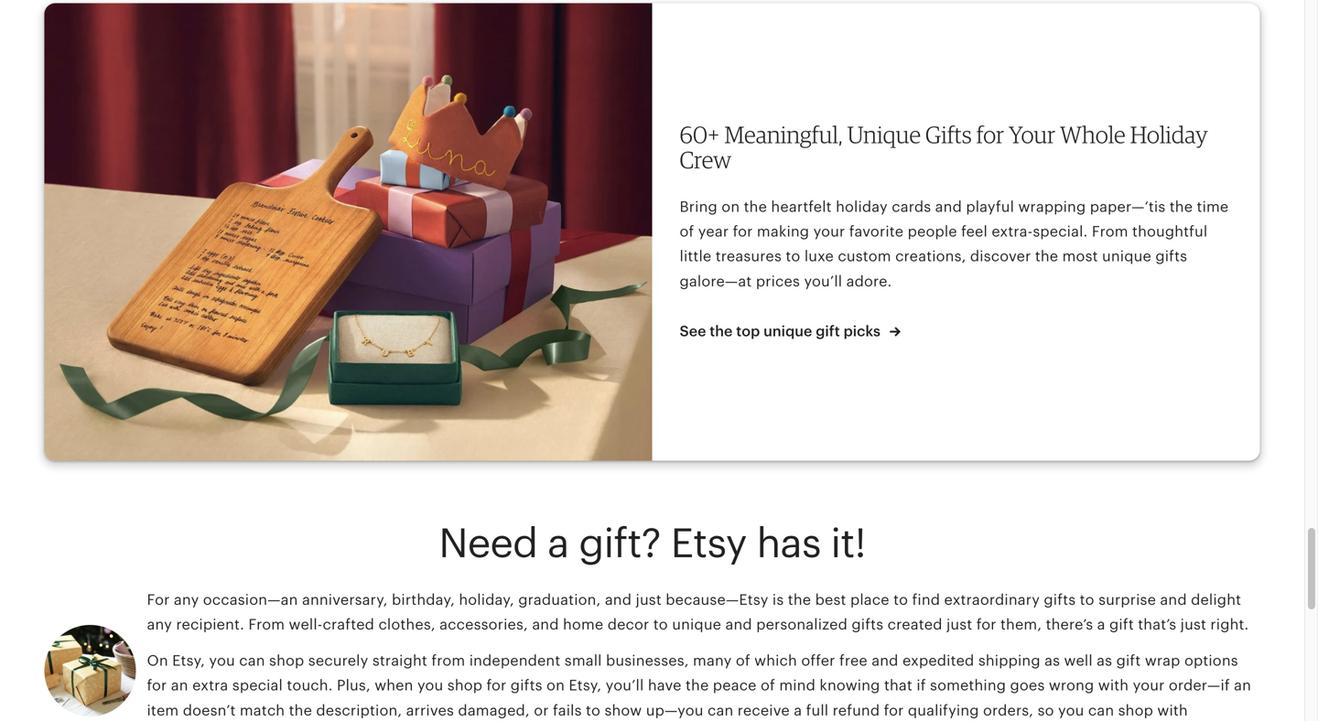 Task type: describe. For each thing, give the bounding box(es) containing it.
favorite
[[850, 223, 904, 240]]

bring
[[680, 199, 718, 215]]

2 horizontal spatial just
[[1181, 617, 1207, 633]]

a inside for any occasion—an anniversary, birthday, holiday, graduation, and just because—etsy is the best place to find extraordinary gifts to surprise and delight any recipient. from well-crafted clothes, accessories, and home decor to unique and personalized gifts created just for them, there's a gift that's just right.
[[1098, 617, 1106, 633]]

created
[[888, 617, 943, 633]]

etsy
[[671, 521, 747, 567]]

accessories,
[[440, 617, 528, 633]]

unique for because—etsy
[[672, 617, 722, 633]]

order—if
[[1169, 678, 1231, 694]]

holiday,
[[459, 592, 515, 609]]

from inside bring on the heartfelt holiday cards and playful wrapping paper—'tis the time of year for making your favorite people feel extra-special. from thoughtful little treasures to luxe custom creations, discover the most unique gifts galore—at prices you'll adore.
[[1092, 223, 1129, 240]]

up—you
[[646, 703, 704, 719]]

need
[[439, 521, 538, 567]]

has
[[757, 521, 821, 567]]

your inside bring on the heartfelt holiday cards and playful wrapping paper—'tis the time of year for making your favorite people feel extra-special. from thoughtful little treasures to luxe custom creations, discover the most unique gifts galore—at prices you'll adore.
[[814, 223, 846, 240]]

a inside on etsy, you can shop securely straight from independent small businesses, many of which offer free and expedited shipping as well as gift wrap options for an extra special touch. plus, when you shop for gifts on etsy, you'll have the peace of mind knowing that if something goes wrong with your order—if an item doesn't match the description, arrives damaged, or fails to show up—you can receive a full refund for qualifying orders, so you can shop wi
[[794, 703, 802, 719]]

well-
[[289, 617, 323, 633]]

you'll inside on etsy, you can shop securely straight from independent small businesses, many of which offer free and expedited shipping as well as gift wrap options for an extra special touch. plus, when you shop for gifts on etsy, you'll have the peace of mind knowing that if something goes wrong with your order—if an item doesn't match the description, arrives damaged, or fails to show up—you can receive a full refund for qualifying orders, so you can shop wi
[[606, 678, 644, 694]]

on inside on etsy, you can shop securely straight from independent small businesses, many of which offer free and expedited shipping as well as gift wrap options for an extra special touch. plus, when you shop for gifts on etsy, you'll have the peace of mind knowing that if something goes wrong with your order—if an item doesn't match the description, arrives damaged, or fails to show up—you can receive a full refund for qualifying orders, so you can shop wi
[[547, 678, 565, 694]]

0 horizontal spatial you
[[209, 653, 235, 669]]

gift?
[[579, 521, 661, 567]]

custom
[[838, 248, 892, 265]]

special
[[232, 678, 283, 694]]

many
[[693, 653, 732, 669]]

for inside bring on the heartfelt holiday cards and playful wrapping paper—'tis the time of year for making your favorite people feel extra-special. from thoughtful little treasures to luxe custom creations, discover the most unique gifts galore—at prices you'll adore.
[[733, 223, 753, 240]]

wrapping
[[1019, 199, 1086, 215]]

touch.
[[287, 678, 333, 694]]

on etsy, you can shop securely straight from independent small businesses, many of which offer free and expedited shipping as well as gift wrap options for an extra special touch. plus, when you shop for gifts on etsy, you'll have the peace of mind knowing that if something goes wrong with your order—if an item doesn't match the description, arrives damaged, or fails to show up—you can receive a full refund for qualifying orders, so you can shop wi
[[147, 653, 1252, 722]]

receive
[[738, 703, 790, 719]]

fails
[[553, 703, 582, 719]]

home
[[563, 617, 604, 633]]

unique inside see the top unique gift picks link
[[764, 323, 813, 340]]

see the top unique gift picks
[[680, 323, 884, 340]]

and down because—etsy
[[726, 617, 753, 633]]

and up decor
[[605, 592, 632, 609]]

creations,
[[896, 248, 967, 265]]

so
[[1038, 703, 1055, 719]]

0 horizontal spatial just
[[636, 592, 662, 609]]

paper—'tis
[[1090, 199, 1166, 215]]

right.
[[1211, 617, 1249, 633]]

extra
[[192, 678, 228, 694]]

for any occasion—an anniversary, birthday, holiday, graduation, and just because—etsy is the best place to find extraordinary gifts to surprise and delight any recipient. from well-crafted clothes, accessories, and home decor to unique and personalized gifts created just for them, there's a gift that's just right.
[[147, 592, 1249, 633]]

have
[[648, 678, 682, 694]]

and inside on etsy, you can shop securely straight from independent small businesses, many of which offer free and expedited shipping as well as gift wrap options for an extra special touch. plus, when you shop for gifts on etsy, you'll have the peace of mind knowing that if something goes wrong with your order—if an item doesn't match the description, arrives damaged, or fails to show up—you can receive a full refund for qualifying orders, so you can shop wi
[[872, 653, 899, 669]]

year
[[699, 223, 729, 240]]

to left 'find'
[[894, 592, 909, 609]]

because—etsy
[[666, 592, 769, 609]]

best
[[816, 592, 847, 609]]

is
[[773, 592, 784, 609]]

for up damaged,
[[487, 678, 507, 694]]

for inside for any occasion—an anniversary, birthday, holiday, graduation, and just because—etsy is the best place to find extraordinary gifts to surprise and delight any recipient. from well-crafted clothes, accessories, and home decor to unique and personalized gifts created just for them, there's a gift that's just right.
[[977, 617, 997, 633]]

mind
[[780, 678, 816, 694]]

1 horizontal spatial any
[[174, 592, 199, 609]]

that's
[[1139, 617, 1177, 633]]

1 horizontal spatial shop
[[448, 678, 483, 694]]

qualifying
[[908, 703, 980, 719]]

gift inside see the top unique gift picks link
[[816, 323, 840, 340]]

to right decor
[[654, 617, 668, 633]]

and inside bring on the heartfelt holiday cards and playful wrapping paper—'tis the time of year for making your favorite people feel extra-special. from thoughtful little treasures to luxe custom creations, discover the most unique gifts galore—at prices you'll adore.
[[936, 199, 962, 215]]

gift inside on etsy, you can shop securely straight from independent small businesses, many of which offer free and expedited shipping as well as gift wrap options for an extra special touch. plus, when you shop for gifts on etsy, you'll have the peace of mind knowing that if something goes wrong with your order—if an item doesn't match the description, arrives damaged, or fails to show up—you can receive a full refund for qualifying orders, so you can shop wi
[[1117, 653, 1141, 669]]

60+ meaningful, unique gifts for your whole holiday crew
[[680, 121, 1208, 174]]

luxe
[[805, 248, 834, 265]]

1 as from the left
[[1045, 653, 1061, 669]]

free
[[840, 653, 868, 669]]

description,
[[316, 703, 402, 719]]

of for crew
[[680, 223, 695, 240]]

well
[[1065, 653, 1093, 669]]

1 vertical spatial any
[[147, 617, 172, 633]]

1 vertical spatial you
[[418, 678, 444, 694]]

and up that's at bottom right
[[1161, 592, 1187, 609]]

unique for paper—'tis
[[1103, 248, 1152, 265]]

discover
[[971, 248, 1032, 265]]

that
[[885, 678, 913, 694]]

little
[[680, 248, 712, 265]]

0 horizontal spatial shop
[[269, 653, 304, 669]]

unique
[[848, 121, 921, 149]]

wrong
[[1049, 678, 1095, 694]]

if
[[917, 678, 926, 694]]

the inside for any occasion—an anniversary, birthday, holiday, graduation, and just because—etsy is the best place to find extraordinary gifts to surprise and delight any recipient. from well-crafted clothes, accessories, and home decor to unique and personalized gifts created just for them, there's a gift that's just right.
[[788, 592, 812, 609]]

picks
[[844, 323, 881, 340]]

plus,
[[337, 678, 371, 694]]

your
[[1009, 121, 1056, 149]]

prices
[[756, 273, 800, 290]]

people
[[908, 223, 958, 240]]

1 vertical spatial etsy,
[[569, 678, 602, 694]]

extra-
[[992, 223, 1033, 240]]

recipient.
[[176, 617, 244, 633]]

something
[[930, 678, 1007, 694]]

feel
[[962, 223, 988, 240]]

for down on
[[147, 678, 167, 694]]

0 horizontal spatial can
[[239, 653, 265, 669]]

need a gift? etsy has it!
[[439, 521, 866, 567]]

or
[[534, 703, 549, 719]]

2 horizontal spatial shop
[[1119, 703, 1154, 719]]

personalized
[[757, 617, 848, 633]]

match
[[240, 703, 285, 719]]

goes
[[1011, 678, 1045, 694]]

making
[[757, 223, 810, 240]]

special.
[[1033, 223, 1088, 240]]

the down many at the right of the page
[[686, 678, 709, 694]]

full
[[806, 703, 829, 719]]

whole
[[1061, 121, 1126, 149]]



Task type: locate. For each thing, give the bounding box(es) containing it.
2 horizontal spatial of
[[761, 678, 776, 694]]

any down for
[[147, 617, 172, 633]]

2 horizontal spatial a
[[1098, 617, 1106, 633]]

with
[[1099, 678, 1129, 694]]

1 horizontal spatial of
[[736, 653, 751, 669]]

the down special.
[[1036, 248, 1059, 265]]

2 vertical spatial of
[[761, 678, 776, 694]]

to inside bring on the heartfelt holiday cards and playful wrapping paper—'tis the time of year for making your favorite people feel extra-special. from thoughtful little treasures to luxe custom creations, discover the most unique gifts galore—at prices you'll adore.
[[786, 248, 801, 265]]

to up there's
[[1080, 592, 1095, 609]]

straight
[[373, 653, 428, 669]]

2 horizontal spatial can
[[1089, 703, 1115, 719]]

for right gifts
[[977, 121, 1005, 149]]

2 vertical spatial unique
[[672, 617, 722, 633]]

on up fails
[[547, 678, 565, 694]]

0 vertical spatial of
[[680, 223, 695, 240]]

securely
[[308, 653, 369, 669]]

2 horizontal spatial unique
[[1103, 248, 1152, 265]]

for up treasures
[[733, 223, 753, 240]]

gifts down the independent
[[511, 678, 543, 694]]

2 vertical spatial gift
[[1117, 653, 1141, 669]]

2 horizontal spatial you
[[1059, 703, 1085, 719]]

0 horizontal spatial as
[[1045, 653, 1061, 669]]

extraordinary
[[945, 592, 1040, 609]]

1 vertical spatial unique
[[764, 323, 813, 340]]

gifts down place
[[852, 617, 884, 633]]

and up people
[[936, 199, 962, 215]]

decor
[[608, 617, 650, 633]]

peace
[[713, 678, 757, 694]]

an down options
[[1235, 678, 1252, 694]]

1 vertical spatial on
[[547, 678, 565, 694]]

on inside bring on the heartfelt holiday cards and playful wrapping paper—'tis the time of year for making your favorite people feel extra-special. from thoughtful little treasures to luxe custom creations, discover the most unique gifts galore—at prices you'll adore.
[[722, 199, 740, 215]]

thoughtful
[[1133, 223, 1208, 240]]

0 horizontal spatial etsy,
[[172, 653, 205, 669]]

top
[[737, 323, 760, 340]]

1 horizontal spatial your
[[1133, 678, 1165, 694]]

to
[[786, 248, 801, 265], [894, 592, 909, 609], [1080, 592, 1095, 609], [654, 617, 668, 633], [586, 703, 601, 719]]

1 horizontal spatial a
[[794, 703, 802, 719]]

from
[[432, 653, 465, 669]]

gifts inside bring on the heartfelt holiday cards and playful wrapping paper—'tis the time of year for making your favorite people feel extra-special. from thoughtful little treasures to luxe custom creations, discover the most unique gifts galore—at prices you'll adore.
[[1156, 248, 1188, 265]]

there's
[[1046, 617, 1094, 633]]

your up the luxe
[[814, 223, 846, 240]]

1 horizontal spatial etsy,
[[569, 678, 602, 694]]

and up that
[[872, 653, 899, 669]]

you down wrong
[[1059, 703, 1085, 719]]

the
[[744, 199, 767, 215], [1170, 199, 1193, 215], [1036, 248, 1059, 265], [710, 323, 733, 340], [788, 592, 812, 609], [686, 678, 709, 694], [289, 703, 312, 719]]

heartfelt
[[771, 199, 832, 215]]

knowing
[[820, 678, 881, 694]]

an
[[171, 678, 188, 694], [1235, 678, 1252, 694]]

unique inside bring on the heartfelt holiday cards and playful wrapping paper—'tis the time of year for making your favorite people feel extra-special. from thoughtful little treasures to luxe custom creations, discover the most unique gifts galore—at prices you'll adore.
[[1103, 248, 1152, 265]]

can
[[239, 653, 265, 669], [708, 703, 734, 719], [1089, 703, 1115, 719]]

which
[[755, 653, 798, 669]]

businesses,
[[606, 653, 689, 669]]

gift down surprise
[[1110, 617, 1135, 633]]

place
[[851, 592, 890, 609]]

you'll inside bring on the heartfelt holiday cards and playful wrapping paper—'tis the time of year for making your favorite people feel extra-special. from thoughtful little treasures to luxe custom creations, discover the most unique gifts galore—at prices you'll adore.
[[804, 273, 843, 290]]

on
[[722, 199, 740, 215], [547, 678, 565, 694]]

holiday
[[1131, 121, 1208, 149]]

etsy, right on
[[172, 653, 205, 669]]

gifts up there's
[[1044, 592, 1076, 609]]

1 vertical spatial of
[[736, 653, 751, 669]]

the left top
[[710, 323, 733, 340]]

treasures
[[716, 248, 782, 265]]

0 horizontal spatial an
[[171, 678, 188, 694]]

of for just
[[736, 653, 751, 669]]

an up item
[[171, 678, 188, 694]]

the down touch.
[[289, 703, 312, 719]]

adore.
[[847, 273, 892, 290]]

gifts
[[1156, 248, 1188, 265], [1044, 592, 1076, 609], [852, 617, 884, 633], [511, 678, 543, 694]]

your
[[814, 223, 846, 240], [1133, 678, 1165, 694]]

0 horizontal spatial a
[[548, 521, 569, 567]]

shop down the "with"
[[1119, 703, 1154, 719]]

shop
[[269, 653, 304, 669], [448, 678, 483, 694], [1119, 703, 1154, 719]]

0 vertical spatial shop
[[269, 653, 304, 669]]

2 vertical spatial shop
[[1119, 703, 1154, 719]]

independent
[[470, 653, 561, 669]]

60+
[[680, 121, 720, 149]]

0 horizontal spatial your
[[814, 223, 846, 240]]

of up little
[[680, 223, 695, 240]]

clothes,
[[379, 617, 436, 633]]

1 vertical spatial your
[[1133, 678, 1165, 694]]

0 vertical spatial on
[[722, 199, 740, 215]]

can down peace
[[708, 703, 734, 719]]

1 horizontal spatial as
[[1097, 653, 1113, 669]]

0 vertical spatial your
[[814, 223, 846, 240]]

to left the luxe
[[786, 248, 801, 265]]

a
[[548, 521, 569, 567], [1098, 617, 1106, 633], [794, 703, 802, 719]]

you'll
[[804, 273, 843, 290], [606, 678, 644, 694]]

playful
[[966, 199, 1015, 215]]

just down extraordinary in the bottom right of the page
[[947, 617, 973, 633]]

delight
[[1192, 592, 1242, 609]]

you
[[209, 653, 235, 669], [418, 678, 444, 694], [1059, 703, 1085, 719]]

you'll up "show"
[[606, 678, 644, 694]]

2 vertical spatial you
[[1059, 703, 1085, 719]]

1 vertical spatial you'll
[[606, 678, 644, 694]]

to right fails
[[586, 703, 601, 719]]

unique down because—etsy
[[672, 617, 722, 633]]

0 vertical spatial you
[[209, 653, 235, 669]]

2 vertical spatial a
[[794, 703, 802, 719]]

your inside on etsy, you can shop securely straight from independent small businesses, many of which offer free and expedited shipping as well as gift wrap options for an extra special touch. plus, when you shop for gifts on etsy, you'll have the peace of mind knowing that if something goes wrong with your order—if an item doesn't match the description, arrives damaged, or fails to show up—you can receive a full refund for qualifying orders, so you can shop wi
[[1133, 678, 1165, 694]]

0 horizontal spatial on
[[547, 678, 565, 694]]

0 horizontal spatial you'll
[[606, 678, 644, 694]]

just down delight in the right bottom of the page
[[1181, 617, 1207, 633]]

from down occasion—an on the bottom left
[[248, 617, 285, 633]]

0 vertical spatial from
[[1092, 223, 1129, 240]]

of up peace
[[736, 653, 751, 669]]

from inside for any occasion—an anniversary, birthday, holiday, graduation, and just because—etsy is the best place to find extraordinary gifts to surprise and delight any recipient. from well-crafted clothes, accessories, and home decor to unique and personalized gifts created just for them, there's a gift that's just right.
[[248, 617, 285, 633]]

small
[[565, 653, 602, 669]]

and down graduation,
[[532, 617, 559, 633]]

from
[[1092, 223, 1129, 240], [248, 617, 285, 633]]

unique right most
[[1103, 248, 1152, 265]]

0 horizontal spatial unique
[[672, 617, 722, 633]]

gifts down thoughtful
[[1156, 248, 1188, 265]]

cards
[[892, 199, 932, 215]]

options
[[1185, 653, 1239, 669]]

time
[[1197, 199, 1229, 215]]

2 an from the left
[[1235, 678, 1252, 694]]

orders,
[[984, 703, 1034, 719]]

of up receive
[[761, 678, 776, 694]]

a left full in the right of the page
[[794, 703, 802, 719]]

gifts
[[926, 121, 972, 149]]

doesn't
[[183, 703, 236, 719]]

damaged,
[[458, 703, 530, 719]]

gift inside for any occasion—an anniversary, birthday, holiday, graduation, and just because—etsy is the best place to find extraordinary gifts to surprise and delight any recipient. from well-crafted clothes, accessories, and home decor to unique and personalized gifts created just for them, there's a gift that's just right.
[[1110, 617, 1135, 633]]

find
[[913, 592, 941, 609]]

shipping
[[979, 653, 1041, 669]]

1 horizontal spatial unique
[[764, 323, 813, 340]]

0 horizontal spatial of
[[680, 223, 695, 240]]

1 horizontal spatial from
[[1092, 223, 1129, 240]]

any right for
[[174, 592, 199, 609]]

galore—at
[[680, 273, 752, 290]]

refund
[[833, 703, 880, 719]]

1 vertical spatial gift
[[1110, 617, 1135, 633]]

as right well
[[1097, 653, 1113, 669]]

gift
[[816, 323, 840, 340], [1110, 617, 1135, 633], [1117, 653, 1141, 669]]

0 vertical spatial you'll
[[804, 273, 843, 290]]

see the top unique gift picks link
[[680, 322, 901, 342]]

as left well
[[1045, 653, 1061, 669]]

unique inside for any occasion—an anniversary, birthday, holiday, graduation, and just because—etsy is the best place to find extraordinary gifts to surprise and delight any recipient. from well-crafted clothes, accessories, and home decor to unique and personalized gifts created just for them, there's a gift that's just right.
[[672, 617, 722, 633]]

your down wrap
[[1133, 678, 1165, 694]]

1 an from the left
[[171, 678, 188, 694]]

1 horizontal spatial just
[[947, 617, 973, 633]]

graduation,
[[519, 592, 601, 609]]

can up special
[[239, 653, 265, 669]]

for
[[977, 121, 1005, 149], [733, 223, 753, 240], [977, 617, 997, 633], [147, 678, 167, 694], [487, 678, 507, 694], [884, 703, 904, 719]]

the up thoughtful
[[1170, 199, 1193, 215]]

the up making
[[744, 199, 767, 215]]

1 vertical spatial from
[[248, 617, 285, 633]]

for down extraordinary in the bottom right of the page
[[977, 617, 997, 633]]

for down that
[[884, 703, 904, 719]]

of inside bring on the heartfelt holiday cards and playful wrapping paper—'tis the time of year for making your favorite people feel extra-special. from thoughtful little treasures to luxe custom creations, discover the most unique gifts galore—at prices you'll adore.
[[680, 223, 695, 240]]

show
[[605, 703, 642, 719]]

gift left picks
[[816, 323, 840, 340]]

0 vertical spatial any
[[174, 592, 199, 609]]

holiday
[[836, 199, 888, 215]]

can down the "with"
[[1089, 703, 1115, 719]]

see
[[680, 323, 706, 340]]

1 horizontal spatial you
[[418, 678, 444, 694]]

gift up the "with"
[[1117, 653, 1141, 669]]

1 vertical spatial a
[[1098, 617, 1106, 633]]

the right is
[[788, 592, 812, 609]]

arrives
[[406, 703, 454, 719]]

gifts inside on etsy, you can shop securely straight from independent small businesses, many of which offer free and expedited shipping as well as gift wrap options for an extra special touch. plus, when you shop for gifts on etsy, you'll have the peace of mind knowing that if something goes wrong with your order—if an item doesn't match the description, arrives damaged, or fails to show up—you can receive a full refund for qualifying orders, so you can shop wi
[[511, 678, 543, 694]]

shop down from
[[448, 678, 483, 694]]

anniversary,
[[302, 592, 388, 609]]

birthday,
[[392, 592, 455, 609]]

to inside on etsy, you can shop securely straight from independent small businesses, many of which offer free and expedited shipping as well as gift wrap options for an extra special touch. plus, when you shop for gifts on etsy, you'll have the peace of mind knowing that if something goes wrong with your order—if an item doesn't match the description, arrives damaged, or fails to show up—you can receive a full refund for qualifying orders, so you can shop wi
[[586, 703, 601, 719]]

most
[[1063, 248, 1099, 265]]

0 horizontal spatial from
[[248, 617, 285, 633]]

just up decor
[[636, 592, 662, 609]]

1 vertical spatial shop
[[448, 678, 483, 694]]

see the top unique gift picks image
[[44, 3, 652, 461]]

0 vertical spatial a
[[548, 521, 569, 567]]

1 horizontal spatial you'll
[[804, 273, 843, 290]]

0 vertical spatial etsy,
[[172, 653, 205, 669]]

item
[[147, 703, 179, 719]]

and
[[936, 199, 962, 215], [605, 592, 632, 609], [1161, 592, 1187, 609], [532, 617, 559, 633], [726, 617, 753, 633], [872, 653, 899, 669]]

1 horizontal spatial an
[[1235, 678, 1252, 694]]

you up arrives
[[418, 678, 444, 694]]

0 vertical spatial gift
[[816, 323, 840, 340]]

for inside 60+ meaningful, unique gifts for your whole holiday crew
[[977, 121, 1005, 149]]

wrap
[[1145, 653, 1181, 669]]

you'll down the luxe
[[804, 273, 843, 290]]

a right there's
[[1098, 617, 1106, 633]]

unique right top
[[764, 323, 813, 340]]

0 horizontal spatial any
[[147, 617, 172, 633]]

2 as from the left
[[1097, 653, 1113, 669]]

a up graduation,
[[548, 521, 569, 567]]

1 horizontal spatial can
[[708, 703, 734, 719]]

crafted
[[323, 617, 375, 633]]

when
[[375, 678, 414, 694]]

of
[[680, 223, 695, 240], [736, 653, 751, 669], [761, 678, 776, 694]]

you up extra
[[209, 653, 235, 669]]

unique
[[1103, 248, 1152, 265], [764, 323, 813, 340], [672, 617, 722, 633]]

expedited
[[903, 653, 975, 669]]

etsy, down the small
[[569, 678, 602, 694]]

1 horizontal spatial on
[[722, 199, 740, 215]]

offer
[[802, 653, 836, 669]]

crew
[[680, 146, 732, 174]]

from down paper—'tis
[[1092, 223, 1129, 240]]

0 vertical spatial unique
[[1103, 248, 1152, 265]]

on up year
[[722, 199, 740, 215]]

shop up touch.
[[269, 653, 304, 669]]



Task type: vqa. For each thing, say whether or not it's contained in the screenshot.
Match
yes



